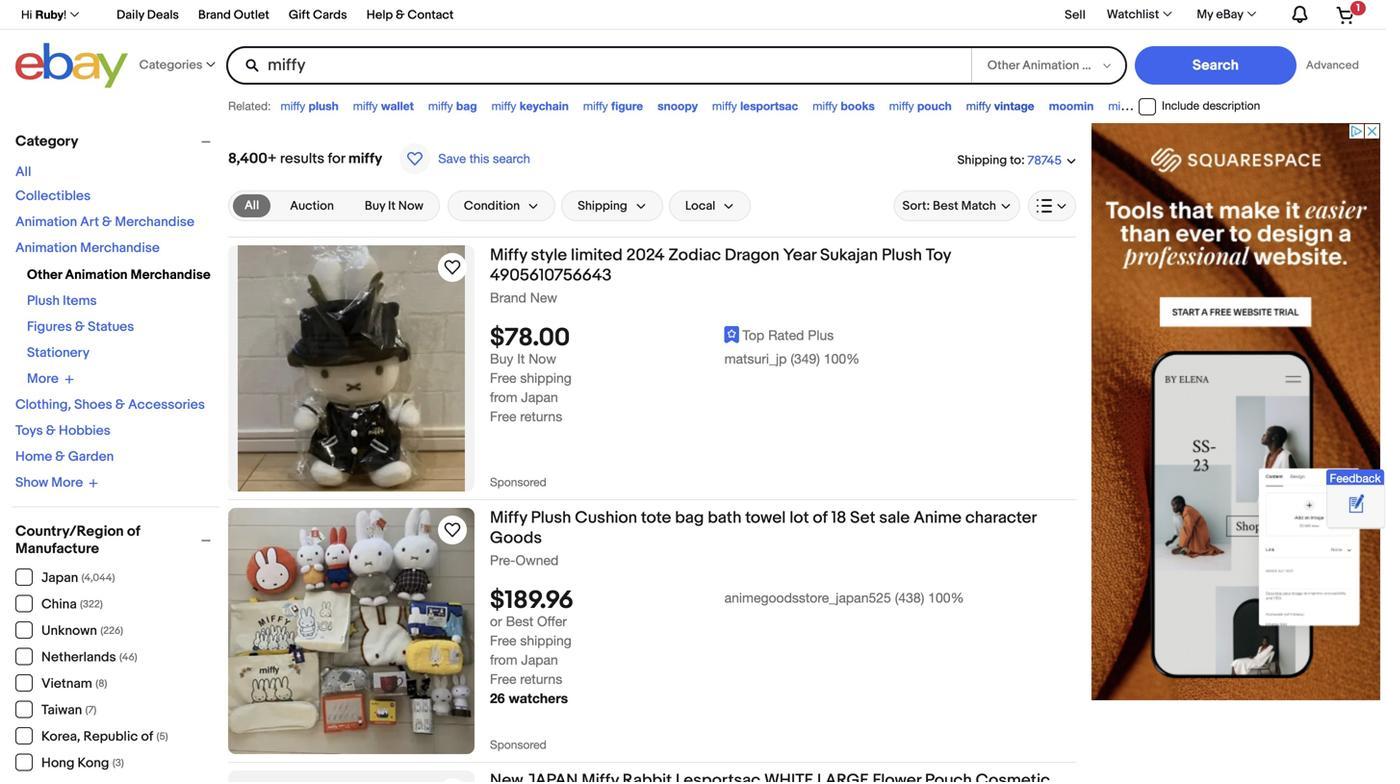 Task type: describe. For each thing, give the bounding box(es) containing it.
toys
[[15, 423, 43, 439]]

include
[[1162, 99, 1200, 112]]

listing options selector. list view selected. image
[[1037, 198, 1068, 214]]

0 horizontal spatial buy
[[365, 199, 385, 213]]

8,400
[[228, 150, 267, 167]]

ruby
[[35, 8, 64, 21]]

japan inside matsuri_jp (349) 100% free shipping from japan free returns
[[521, 390, 558, 405]]

banner containing watchlist
[[11, 0, 1371, 93]]

clothing,
[[15, 397, 71, 413]]

category button
[[15, 133, 219, 150]]

(46)
[[119, 652, 137, 664]]

owned
[[515, 553, 559, 568]]

from inside animegoodsstore_japan525 (438) 100% or best offer free shipping from japan free returns 26 watchers
[[490, 652, 517, 668]]

1 link
[[1325, 0, 1368, 28]]

2024
[[626, 245, 665, 266]]

miffy for miffy wallet
[[353, 99, 378, 113]]

miffy for miffy vintage
[[966, 99, 991, 113]]

toy
[[926, 245, 951, 266]]

miffy for miffy bag
[[428, 99, 453, 113]]

unknown
[[41, 623, 97, 640]]

show more button
[[15, 475, 98, 491]]

it inside buy it now link
[[388, 199, 396, 213]]

plus
[[808, 327, 834, 343]]

lesportsac
[[740, 99, 798, 113]]

korea, republic of (5)
[[41, 729, 168, 746]]

netherlands (46)
[[41, 650, 137, 666]]

brand outlet
[[198, 8, 269, 23]]

miffy pouch
[[889, 99, 952, 113]]

clothing, shoes & accessories toys & hobbies home & garden
[[15, 397, 205, 465]]

miffy for miffy keychain
[[491, 99, 516, 113]]

collectibles animation art & merchandise
[[15, 188, 194, 231]]

main content containing $78.00
[[228, 123, 1076, 783]]

returns inside matsuri_jp (349) 100% free shipping from japan free returns
[[520, 409, 562, 425]]

help
[[366, 8, 393, 23]]

3 free from the top
[[490, 633, 516, 649]]

(226)
[[100, 625, 123, 638]]

100% for $189.96
[[928, 590, 964, 606]]

0 vertical spatial more
[[27, 371, 59, 387]]

country/region
[[15, 523, 124, 541]]

bath
[[708, 508, 742, 528]]

match
[[961, 199, 996, 213]]

0 horizontal spatial all link
[[15, 164, 31, 180]]

26
[[490, 691, 505, 707]]

daily deals
[[117, 8, 179, 23]]

sort:
[[903, 199, 930, 213]]

country/region of manufacture button
[[15, 523, 219, 558]]

animation merchandise
[[15, 240, 160, 257]]

& inside help & contact link
[[396, 8, 405, 23]]

miffy style limited 2024 zodiac dragon year sukajan plush toy 4905610756643 heading
[[490, 245, 951, 286]]

dragon
[[725, 245, 780, 266]]

sukajan
[[820, 245, 878, 266]]

miffy for miffy books
[[813, 99, 838, 113]]

sale
[[879, 508, 910, 528]]

advertisement region
[[1092, 123, 1380, 701]]

merchandise inside collectibles animation art & merchandise
[[115, 214, 194, 231]]

daily
[[117, 8, 144, 23]]

miffy style limited 2024 zodiac dragon year sukajan plush toy  4905610756643 image
[[238, 245, 465, 492]]

other
[[27, 267, 62, 283]]

miffy for miffy le creuset
[[1108, 99, 1133, 113]]

collectibles link
[[15, 188, 91, 205]]

results
[[280, 150, 325, 167]]

sort: best match button
[[894, 191, 1020, 221]]

condition button
[[448, 191, 556, 221]]

show more
[[15, 475, 83, 491]]

auction
[[290, 199, 334, 213]]

moomin link
[[1049, 99, 1094, 113]]

top rated plus image
[[724, 326, 740, 344]]

gift cards
[[289, 8, 347, 23]]

plush
[[309, 99, 339, 113]]

$189.96
[[490, 586, 574, 616]]

snoopy
[[658, 99, 698, 113]]

1 horizontal spatial of
[[141, 729, 153, 746]]

categories button
[[133, 45, 221, 86]]

figures & statues link
[[27, 319, 134, 335]]

cushion
[[575, 508, 637, 528]]

or
[[490, 614, 502, 630]]

gift cards link
[[289, 5, 347, 27]]

best inside dropdown button
[[933, 199, 959, 213]]

outlet
[[234, 8, 269, 23]]

& inside collectibles animation art & merchandise
[[102, 214, 112, 231]]

brand inside miffy style limited 2024 zodiac dragon year sukajan plush toy 4905610756643 brand new
[[490, 290, 526, 306]]

description
[[1203, 99, 1260, 112]]

goods
[[490, 528, 542, 549]]

unknown (226)
[[41, 623, 123, 640]]

(5)
[[157, 731, 168, 744]]

collectibles
[[15, 188, 91, 205]]

0 vertical spatial buy it now
[[365, 199, 423, 213]]

1 vertical spatial all link
[[233, 194, 271, 218]]

miffy wallet
[[353, 99, 414, 113]]

new japan miffy rabbit lesportsac white large flower pouch cosmetic makeup case image
[[228, 778, 475, 783]]

pre-
[[490, 553, 515, 568]]

merchandise inside other animation merchandise plush items figures & statues stationery
[[131, 267, 211, 283]]

from inside matsuri_jp (349) 100% free shipping from japan free returns
[[490, 390, 517, 405]]

1 vertical spatial buy it now
[[490, 351, 556, 367]]

4905610756643
[[490, 266, 612, 286]]

offer
[[537, 614, 567, 630]]

returns inside animegoodsstore_japan525 (438) 100% or best offer free shipping from japan free returns 26 watchers
[[520, 672, 562, 688]]

cards
[[313, 8, 347, 23]]

& inside other animation merchandise plush items figures & statues stationery
[[75, 319, 85, 335]]

matsuri_jp
[[724, 351, 787, 367]]

1 horizontal spatial buy
[[490, 351, 513, 367]]

china (322)
[[41, 597, 103, 613]]

netherlands
[[41, 650, 116, 666]]

animation for collectibles animation art & merchandise
[[15, 214, 77, 231]]

include description
[[1162, 99, 1260, 112]]

account navigation
[[11, 0, 1371, 30]]

notifications image
[[1288, 5, 1310, 24]]

brand inside account navigation
[[198, 8, 231, 23]]

heading inside "main content"
[[490, 771, 1050, 783]]

Search for anything text field
[[229, 48, 968, 83]]

sell link
[[1056, 7, 1094, 22]]

contact
[[408, 8, 454, 23]]

rated
[[768, 327, 804, 343]]

watchers
[[509, 691, 568, 707]]

shipping for shipping to : 78745
[[957, 153, 1007, 168]]

of inside the "miffy plush cushion tote bag bath towel lot of 18 set sale anime character goods pre-owned"
[[813, 508, 828, 528]]

:
[[1021, 153, 1025, 168]]



Task type: vqa. For each thing, say whether or not it's contained in the screenshot.
the Sukajan
yes



Task type: locate. For each thing, give the bounding box(es) containing it.
this
[[469, 151, 489, 166]]

1 vertical spatial merchandise
[[80, 240, 160, 257]]

1 free from the top
[[490, 370, 516, 386]]

all down 8,400
[[245, 198, 259, 213]]

animation down animation merchandise link
[[65, 267, 128, 283]]

miffy inside "main content"
[[348, 150, 382, 167]]

& right shoes
[[115, 397, 125, 413]]

1 from from the top
[[490, 390, 517, 405]]

brand outlet link
[[198, 5, 269, 27]]

miffy for miffy figure
[[583, 99, 608, 113]]

0 horizontal spatial 100%
[[824, 351, 860, 367]]

0 vertical spatial brand
[[198, 8, 231, 23]]

miffy left wallet
[[353, 99, 378, 113]]

daily deals link
[[117, 5, 179, 27]]

plush inside other animation merchandise plush items figures & statues stationery
[[27, 293, 60, 309]]

100% down plus
[[824, 351, 860, 367]]

help & contact link
[[366, 5, 454, 27]]

1 vertical spatial plush
[[27, 293, 60, 309]]

shipping
[[520, 370, 572, 386], [520, 633, 572, 649]]

shipping inside shipping to : 78745
[[957, 153, 1007, 168]]

japan inside animegoodsstore_japan525 (438) 100% or best offer free shipping from japan free returns 26 watchers
[[521, 652, 558, 668]]

miffy left keychain
[[491, 99, 516, 113]]

of inside the country/region of manufacture
[[127, 523, 140, 541]]

plush up 'owned'
[[531, 508, 571, 528]]

shipping up limited
[[578, 199, 627, 213]]

0 vertical spatial animation
[[15, 214, 77, 231]]

miffy right for at the top left of the page
[[348, 150, 382, 167]]

& down "items"
[[75, 319, 85, 335]]

home & garden link
[[15, 449, 114, 465]]

miffy inside miffy style limited 2024 zodiac dragon year sukajan plush toy 4905610756643 brand new
[[490, 245, 527, 266]]

returns
[[520, 409, 562, 425], [520, 672, 562, 688]]

shipping left to
[[957, 153, 1007, 168]]

shipping inside animegoodsstore_japan525 (438) 100% or best offer free shipping from japan free returns 26 watchers
[[520, 633, 572, 649]]

sell
[[1065, 7, 1086, 22]]

now
[[398, 199, 423, 213], [529, 351, 556, 367]]

ebay home image
[[15, 42, 128, 89]]

0 vertical spatial all link
[[15, 164, 31, 180]]

zodiac
[[668, 245, 721, 266]]

1 horizontal spatial bag
[[675, 508, 704, 528]]

watchlist
[[1107, 7, 1159, 22]]

vintage
[[994, 99, 1035, 113]]

best inside animegoodsstore_japan525 (438) 100% or best offer free shipping from japan free returns 26 watchers
[[506, 614, 533, 630]]

of left 18
[[813, 508, 828, 528]]

best right sort:
[[933, 199, 959, 213]]

miffy plush cushion tote bag bath towel lot of 18 set sale anime character goods pre-owned
[[490, 508, 1037, 568]]

& right help
[[396, 8, 405, 23]]

ebay
[[1216, 7, 1244, 22]]

miffy left pouch
[[889, 99, 914, 113]]

animation up other
[[15, 240, 77, 257]]

more down home & garden link
[[51, 475, 83, 491]]

of left the (5)
[[141, 729, 153, 746]]

garden
[[68, 449, 114, 465]]

miffy for $78.00
[[490, 245, 527, 266]]

it right auction link
[[388, 199, 396, 213]]

animation inside other animation merchandise plush items figures & statues stationery
[[65, 267, 128, 283]]

0 vertical spatial miffy
[[490, 245, 527, 266]]

1 vertical spatial returns
[[520, 672, 562, 688]]

from up 26
[[490, 652, 517, 668]]

(349)
[[791, 351, 820, 367]]

miffy left style
[[490, 245, 527, 266]]

shipping inside matsuri_jp (349) 100% free shipping from japan free returns
[[520, 370, 572, 386]]

1 horizontal spatial 100%
[[928, 590, 964, 606]]

animation merchandise link
[[15, 240, 160, 257]]

it down 4905610756643 on the top
[[517, 351, 525, 367]]

0 vertical spatial buy
[[365, 199, 385, 213]]

china
[[41, 597, 77, 613]]

from down $78.00
[[490, 390, 517, 405]]

0 vertical spatial merchandise
[[115, 214, 194, 231]]

2 free from the top
[[490, 409, 516, 425]]

returns down $78.00
[[520, 409, 562, 425]]

japan up watchers
[[521, 652, 558, 668]]

0 vertical spatial all
[[15, 164, 31, 180]]

advanced
[[1306, 59, 1359, 72]]

now down new
[[529, 351, 556, 367]]

main content
[[228, 123, 1076, 783]]

& right toys
[[46, 423, 56, 439]]

& right art
[[102, 214, 112, 231]]

accessories
[[128, 397, 205, 413]]

my ebay link
[[1186, 3, 1265, 26]]

limited
[[571, 245, 623, 266]]

vietnam
[[41, 676, 92, 693]]

all up collectibles
[[15, 164, 31, 180]]

2 vertical spatial merchandise
[[131, 267, 211, 283]]

All selected text field
[[245, 197, 259, 215]]

(438)
[[895, 590, 924, 606]]

now inside buy it now link
[[398, 199, 423, 213]]

buy it now down new
[[490, 351, 556, 367]]

0 horizontal spatial all
[[15, 164, 31, 180]]

merchandise down animation art & merchandise link
[[80, 240, 160, 257]]

0 horizontal spatial plush
[[27, 293, 60, 309]]

set
[[850, 508, 876, 528]]

1 horizontal spatial buy it now
[[490, 351, 556, 367]]

kong
[[78, 756, 109, 772]]

figure
[[611, 99, 643, 113]]

0 horizontal spatial bag
[[456, 99, 477, 113]]

new
[[530, 290, 557, 306]]

miffy left lesportsac
[[712, 99, 737, 113]]

save
[[438, 151, 466, 166]]

1 vertical spatial miffy
[[490, 508, 527, 528]]

1 vertical spatial japan
[[41, 570, 78, 587]]

japan (4,044)
[[41, 570, 115, 587]]

0 horizontal spatial brand
[[198, 8, 231, 23]]

show
[[15, 475, 48, 491]]

shipping for shipping
[[578, 199, 627, 213]]

shipping inside dropdown button
[[578, 199, 627, 213]]

1 horizontal spatial shipping
[[957, 153, 1007, 168]]

miffy plush
[[281, 99, 339, 113]]

1 vertical spatial more
[[51, 475, 83, 491]]

1 horizontal spatial brand
[[490, 290, 526, 306]]

auction link
[[278, 194, 346, 218]]

& down toys & hobbies link
[[55, 449, 65, 465]]

merchandise up statues
[[131, 267, 211, 283]]

1 vertical spatial 100%
[[928, 590, 964, 606]]

top rated plus
[[743, 327, 834, 343]]

brand left outlet
[[198, 8, 231, 23]]

animation art & merchandise link
[[15, 214, 194, 231]]

1 vertical spatial bag
[[675, 508, 704, 528]]

matsuri_jp (349) 100% free shipping from japan free returns
[[490, 351, 860, 425]]

plush down other
[[27, 293, 60, 309]]

miffy inside the "miffy plush cushion tote bag bath towel lot of 18 set sale anime character goods pre-owned"
[[490, 508, 527, 528]]

merchandise right art
[[115, 214, 194, 231]]

(7)
[[85, 705, 96, 717]]

buy
[[365, 199, 385, 213], [490, 351, 513, 367]]

18
[[831, 508, 846, 528]]

lot
[[790, 508, 809, 528]]

plush
[[882, 245, 922, 266], [27, 293, 60, 309], [531, 508, 571, 528]]

bag inside the "miffy plush cushion tote bag bath towel lot of 18 set sale anime character goods pre-owned"
[[675, 508, 704, 528]]

0 vertical spatial it
[[388, 199, 396, 213]]

all link up collectibles
[[15, 164, 31, 180]]

shipping
[[957, 153, 1007, 168], [578, 199, 627, 213]]

animation for other animation merchandise plush items figures & statues stationery
[[65, 267, 128, 283]]

0 horizontal spatial now
[[398, 199, 423, 213]]

0 horizontal spatial it
[[388, 199, 396, 213]]

miffy left vintage
[[966, 99, 991, 113]]

anime
[[914, 508, 962, 528]]

1 horizontal spatial it
[[517, 351, 525, 367]]

2 shipping from the top
[[520, 633, 572, 649]]

bag right tote
[[675, 508, 704, 528]]

heading
[[490, 771, 1050, 783]]

miffy for miffy lesportsac
[[712, 99, 737, 113]]

1 horizontal spatial all
[[245, 198, 259, 213]]

miffy plush cushion tote bag bath towel lot of 18 set sale anime character goods image
[[228, 508, 475, 755]]

0 vertical spatial 100%
[[824, 351, 860, 367]]

(3)
[[113, 758, 124, 770]]

2 horizontal spatial plush
[[882, 245, 922, 266]]

miffy up pre-
[[490, 508, 527, 528]]

none submit inside banner
[[1135, 46, 1297, 85]]

animation down collectibles link
[[15, 214, 77, 231]]

1 vertical spatial shipping
[[520, 633, 572, 649]]

my
[[1197, 7, 1213, 22]]

japan up china on the left of the page
[[41, 570, 78, 587]]

of right country/region
[[127, 523, 140, 541]]

1 vertical spatial shipping
[[578, 199, 627, 213]]

1 shipping from the top
[[520, 370, 572, 386]]

miffy left figure
[[583, 99, 608, 113]]

0 vertical spatial now
[[398, 199, 423, 213]]

japan down $78.00
[[521, 390, 558, 405]]

bag
[[456, 99, 477, 113], [675, 508, 704, 528]]

related:
[[228, 99, 271, 113]]

my ebay
[[1197, 7, 1244, 22]]

miffy left le at the right
[[1108, 99, 1133, 113]]

watch miffy style limited 2024 zodiac dragon year sukajan plush toy  4905610756643 image
[[441, 256, 464, 279]]

clothing, shoes & accessories link
[[15, 397, 205, 413]]

miffy right wallet
[[428, 99, 453, 113]]

0 vertical spatial bag
[[456, 99, 477, 113]]

watch miffy plush cushion tote bag bath towel lot of 18 set sale anime character goods image
[[441, 519, 464, 542]]

miffy lesportsac
[[712, 99, 798, 113]]

more up clothing,
[[27, 371, 59, 387]]

banner
[[11, 0, 1371, 93]]

miffy for $189.96
[[490, 508, 527, 528]]

1 vertical spatial best
[[506, 614, 533, 630]]

1 miffy from the top
[[490, 245, 527, 266]]

keychain
[[520, 99, 569, 113]]

1 vertical spatial buy
[[490, 351, 513, 367]]

bag up save this search button
[[456, 99, 477, 113]]

1 vertical spatial now
[[529, 351, 556, 367]]

0 vertical spatial shipping
[[520, 370, 572, 386]]

1 vertical spatial all
[[245, 198, 259, 213]]

plush left toy at the top right of page
[[882, 245, 922, 266]]

&
[[396, 8, 405, 23], [102, 214, 112, 231], [75, 319, 85, 335], [115, 397, 125, 413], [46, 423, 56, 439], [55, 449, 65, 465]]

plush inside miffy style limited 2024 zodiac dragon year sukajan plush toy 4905610756643 brand new
[[882, 245, 922, 266]]

2 vertical spatial plush
[[531, 508, 571, 528]]

home
[[15, 449, 52, 465]]

buy it now right auction link
[[365, 199, 423, 213]]

wallet
[[381, 99, 414, 113]]

0 vertical spatial shipping
[[957, 153, 1007, 168]]

1 horizontal spatial best
[[933, 199, 959, 213]]

category
[[15, 133, 78, 150]]

0 vertical spatial plush
[[882, 245, 922, 266]]

all link down 8,400
[[233, 194, 271, 218]]

miffy style limited 2024 zodiac dragon year sukajan plush toy 4905610756643 link
[[490, 245, 1076, 289]]

0 vertical spatial returns
[[520, 409, 562, 425]]

miffy left 'plush'
[[281, 99, 305, 113]]

all link
[[15, 164, 31, 180], [233, 194, 271, 218]]

None submit
[[1135, 46, 1297, 85]]

animegoodsstore_japan525 (438) 100% or best offer free shipping from japan free returns 26 watchers
[[490, 590, 964, 707]]

(4,044)
[[81, 572, 115, 585]]

78745
[[1028, 153, 1062, 168]]

items
[[63, 293, 97, 309]]

1 horizontal spatial all link
[[233, 194, 271, 218]]

merchandise
[[115, 214, 194, 231], [80, 240, 160, 257], [131, 267, 211, 283]]

best right or
[[506, 614, 533, 630]]

0 vertical spatial from
[[490, 390, 517, 405]]

0 horizontal spatial shipping
[[578, 199, 627, 213]]

2 from from the top
[[490, 652, 517, 668]]

miffy style limited 2024 zodiac dragon year sukajan plush toy 4905610756643 brand new
[[490, 245, 951, 306]]

100%
[[824, 351, 860, 367], [928, 590, 964, 606]]

100% inside matsuri_jp (349) 100% free shipping from japan free returns
[[824, 351, 860, 367]]

100% right the (438)
[[928, 590, 964, 606]]

character
[[965, 508, 1037, 528]]

stationery
[[27, 345, 90, 361]]

1 vertical spatial it
[[517, 351, 525, 367]]

now down save this search button
[[398, 199, 423, 213]]

(8)
[[96, 678, 107, 691]]

1 horizontal spatial now
[[529, 351, 556, 367]]

miffy left books
[[813, 99, 838, 113]]

miffy plush cushion tote bag bath towel lot of 18 set sale anime character goods heading
[[490, 508, 1037, 549]]

figures
[[27, 319, 72, 335]]

4 free from the top
[[490, 672, 516, 688]]

korea,
[[41, 729, 80, 746]]

buy it now
[[365, 199, 423, 213], [490, 351, 556, 367]]

0 horizontal spatial of
[[127, 523, 140, 541]]

1 vertical spatial animation
[[15, 240, 77, 257]]

0 horizontal spatial buy it now
[[365, 199, 423, 213]]

2 vertical spatial animation
[[65, 267, 128, 283]]

100% inside animegoodsstore_japan525 (438) 100% or best offer free shipping from japan free returns 26 watchers
[[928, 590, 964, 606]]

miffy for miffy plush
[[281, 99, 305, 113]]

brand left new
[[490, 290, 526, 306]]

2 returns from the top
[[520, 672, 562, 688]]

plush inside the "miffy plush cushion tote bag bath towel lot of 18 set sale anime character goods pre-owned"
[[531, 508, 571, 528]]

japan
[[521, 390, 558, 405], [41, 570, 78, 587], [521, 652, 558, 668]]

manufacture
[[15, 541, 99, 558]]

1 vertical spatial brand
[[490, 290, 526, 306]]

to
[[1010, 153, 1021, 168]]

help & contact
[[366, 8, 454, 23]]

2 horizontal spatial of
[[813, 508, 828, 528]]

100% for $78.00
[[824, 351, 860, 367]]

1 horizontal spatial plush
[[531, 508, 571, 528]]

1 vertical spatial from
[[490, 652, 517, 668]]

shipping down "offer"
[[520, 633, 572, 649]]

animation inside collectibles animation art & merchandise
[[15, 214, 77, 231]]

for
[[328, 150, 345, 167]]

deals
[[147, 8, 179, 23]]

2 miffy from the top
[[490, 508, 527, 528]]

returns up watchers
[[520, 672, 562, 688]]

2 vertical spatial japan
[[521, 652, 558, 668]]

top
[[743, 327, 764, 343]]

miffy bag
[[428, 99, 477, 113]]

1 returns from the top
[[520, 409, 562, 425]]

shipping down $78.00
[[520, 370, 572, 386]]

0 vertical spatial japan
[[521, 390, 558, 405]]

it
[[388, 199, 396, 213], [517, 351, 525, 367]]

0 vertical spatial best
[[933, 199, 959, 213]]

miffy
[[490, 245, 527, 266], [490, 508, 527, 528]]

condition
[[464, 199, 520, 213]]

hobbies
[[59, 423, 111, 439]]

+
[[267, 150, 277, 167]]

0 horizontal spatial best
[[506, 614, 533, 630]]

moomin
[[1049, 99, 1094, 113]]

miffy for miffy pouch
[[889, 99, 914, 113]]



